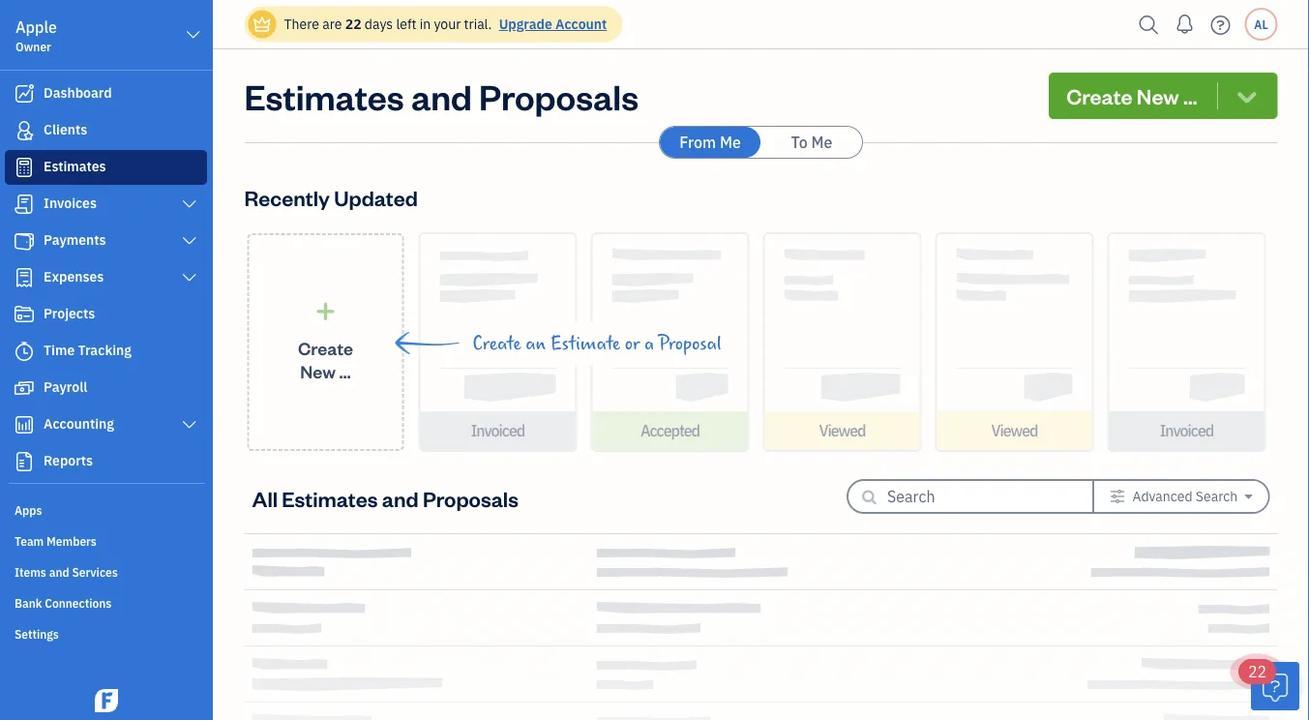 Task type: locate. For each thing, give the bounding box(es) containing it.
clients
[[44, 121, 87, 138]]

1 horizontal spatial new
[[1137, 82, 1180, 109]]

tracking
[[78, 341, 132, 359]]

estimates up invoices
[[44, 157, 106, 175]]

2 chevron large down image from the top
[[181, 270, 198, 286]]

to me
[[792, 132, 833, 152]]

0 vertical spatial …
[[1184, 82, 1198, 109]]

caretdown image
[[1246, 489, 1253, 504]]

estimates inside main "element"
[[44, 157, 106, 175]]

me right from
[[720, 132, 741, 152]]

create new … down search icon on the top of page
[[1067, 82, 1198, 109]]

all
[[252, 485, 278, 512]]

team members
[[15, 533, 97, 549]]

chevron large down image down estimates link
[[181, 197, 198, 212]]

1 vertical spatial …
[[339, 360, 351, 383]]

accepted
[[641, 421, 700, 441]]

create new … button
[[1050, 73, 1278, 119], [247, 233, 404, 451]]

report image
[[13, 452, 36, 471]]

me right to
[[812, 132, 833, 152]]

chevron large down image for invoices
[[181, 197, 198, 212]]

owner
[[15, 39, 51, 54]]

settings link
[[5, 619, 207, 648]]

plus image
[[315, 301, 337, 321]]

bank
[[15, 595, 42, 611]]

chevron large down image down payments link
[[181, 270, 198, 286]]

account
[[556, 15, 607, 33]]

0 horizontal spatial me
[[720, 132, 741, 152]]

are
[[323, 15, 342, 33]]

2 horizontal spatial create
[[1067, 82, 1133, 109]]

0 horizontal spatial create new …
[[298, 337, 353, 383]]

projects
[[44, 304, 95, 322]]

chevron large down image for accounting
[[181, 417, 198, 433]]

22 inside dropdown button
[[1249, 662, 1268, 682]]

1 vertical spatial create new … button
[[247, 233, 404, 451]]

services
[[72, 564, 118, 580]]

client image
[[13, 121, 36, 140]]

chevron large down image up reports link
[[181, 417, 198, 433]]

al
[[1255, 16, 1269, 32]]

0 horizontal spatial 22
[[345, 15, 362, 33]]

0 vertical spatial and
[[411, 73, 472, 119]]

0 horizontal spatial …
[[339, 360, 351, 383]]

0 horizontal spatial create new … button
[[247, 233, 404, 451]]

1 horizontal spatial viewed
[[992, 421, 1038, 441]]

22
[[345, 15, 362, 33], [1249, 662, 1268, 682]]

chevron large down image
[[181, 197, 198, 212], [181, 270, 198, 286]]

1 chevron large down image from the top
[[181, 197, 198, 212]]

estimates down are
[[244, 73, 404, 119]]

2 me from the left
[[812, 132, 833, 152]]

viewed
[[819, 421, 866, 441], [992, 421, 1038, 441]]

2 vertical spatial chevron large down image
[[181, 417, 198, 433]]

apple
[[15, 17, 57, 37]]

project image
[[13, 305, 36, 324]]

main element
[[0, 0, 261, 720]]

invoiced
[[471, 421, 525, 441], [1161, 421, 1214, 441]]

0 vertical spatial new
[[1137, 82, 1180, 109]]

estimates
[[244, 73, 404, 119], [44, 157, 106, 175], [282, 485, 378, 512]]

0 vertical spatial estimates
[[244, 73, 404, 119]]

1 horizontal spatial …
[[1184, 82, 1198, 109]]

1 horizontal spatial invoiced
[[1161, 421, 1214, 441]]

payments link
[[5, 224, 207, 258]]

me
[[720, 132, 741, 152], [812, 132, 833, 152]]

from me
[[680, 132, 741, 152]]

estimates right the all
[[282, 485, 378, 512]]

1 horizontal spatial create
[[473, 333, 521, 354]]

new inside create new …
[[300, 360, 336, 383]]

0 vertical spatial create new …
[[1067, 82, 1198, 109]]

proposal
[[659, 333, 722, 354]]

Search text field
[[888, 481, 1062, 512]]

new down plus image
[[300, 360, 336, 383]]

0 vertical spatial 22
[[345, 15, 362, 33]]

new down search icon on the top of page
[[1137, 82, 1180, 109]]

invoices
[[44, 194, 97, 212]]

create
[[1067, 82, 1133, 109], [473, 333, 521, 354], [298, 337, 353, 359]]

chevron large down image up expenses link
[[181, 233, 198, 249]]

and inside main "element"
[[49, 564, 69, 580]]

items and services link
[[5, 557, 207, 586]]

reports
[[44, 452, 93, 470]]

chevron large down image left crown image
[[185, 23, 202, 46]]

0 vertical spatial chevron large down image
[[185, 23, 202, 46]]

chevron large down image inside payments link
[[181, 233, 198, 249]]

there
[[284, 15, 319, 33]]

settings
[[15, 626, 59, 642]]

settings image
[[1111, 489, 1126, 504]]

2 vertical spatial and
[[49, 564, 69, 580]]

chevron large down image for payments
[[181, 233, 198, 249]]

time tracking
[[44, 341, 132, 359]]

proposals
[[479, 73, 639, 119], [423, 485, 519, 512]]

me inside to me link
[[812, 132, 833, 152]]

1 vertical spatial 22
[[1249, 662, 1268, 682]]

upgrade account link
[[495, 15, 607, 33]]

1 vertical spatial chevron large down image
[[181, 270, 198, 286]]

0 horizontal spatial invoiced
[[471, 421, 525, 441]]

items
[[15, 564, 46, 580]]

1 vertical spatial new
[[300, 360, 336, 383]]

1 vertical spatial chevron large down image
[[181, 233, 198, 249]]

advanced
[[1133, 487, 1193, 505]]

time tracking link
[[5, 334, 207, 369]]

1 horizontal spatial 22
[[1249, 662, 1268, 682]]

create new … down plus image
[[298, 337, 353, 383]]

an
[[526, 333, 546, 354]]

and for proposals
[[411, 73, 472, 119]]

items and services
[[15, 564, 118, 580]]

1 vertical spatial estimates
[[44, 157, 106, 175]]

create new …
[[1067, 82, 1198, 109], [298, 337, 353, 383]]

create new … button for estimates and proposals
[[1050, 73, 1278, 119]]

0 horizontal spatial viewed
[[819, 421, 866, 441]]

expense image
[[13, 268, 36, 288]]

chevrondown image
[[1234, 82, 1261, 109]]

0 vertical spatial chevron large down image
[[181, 197, 198, 212]]

go to help image
[[1206, 10, 1237, 39]]

and
[[411, 73, 472, 119], [382, 485, 419, 512], [49, 564, 69, 580]]

chevron large down image inside accounting link
[[181, 417, 198, 433]]

…
[[1184, 82, 1198, 109], [339, 360, 351, 383]]

1 horizontal spatial me
[[812, 132, 833, 152]]

1 me from the left
[[720, 132, 741, 152]]

0 vertical spatial create new … button
[[1050, 73, 1278, 119]]

payment image
[[13, 231, 36, 251]]

me inside from me link
[[720, 132, 741, 152]]

new
[[1137, 82, 1180, 109], [300, 360, 336, 383]]

1 horizontal spatial create new … button
[[1050, 73, 1278, 119]]

crown image
[[252, 14, 273, 34]]

chevron large down image
[[185, 23, 202, 46], [181, 233, 198, 249], [181, 417, 198, 433]]

dashboard link
[[5, 76, 207, 111]]

0 horizontal spatial new
[[300, 360, 336, 383]]

search image
[[1134, 10, 1165, 39]]

accounting link
[[5, 408, 207, 442]]



Task type: describe. For each thing, give the bounding box(es) containing it.
bank connections link
[[5, 588, 207, 617]]

1 vertical spatial create new …
[[298, 337, 353, 383]]

estimate
[[551, 333, 621, 354]]

1 viewed from the left
[[819, 421, 866, 441]]

in
[[420, 15, 431, 33]]

estimates for estimates and proposals
[[244, 73, 404, 119]]

search
[[1196, 487, 1238, 505]]

0 vertical spatial proposals
[[479, 73, 639, 119]]

apps link
[[5, 495, 207, 524]]

al button
[[1246, 8, 1278, 41]]

recently
[[244, 183, 330, 211]]

to me link
[[762, 127, 863, 158]]

bank connections
[[15, 595, 112, 611]]

apps
[[15, 502, 42, 518]]

22 button
[[1239, 659, 1300, 711]]

estimate image
[[13, 158, 36, 177]]

upgrade
[[499, 15, 553, 33]]

connections
[[45, 595, 112, 611]]

notifications image
[[1170, 5, 1201, 44]]

2 invoiced from the left
[[1161, 421, 1214, 441]]

projects link
[[5, 297, 207, 332]]

advanced search button
[[1095, 481, 1269, 512]]

2 viewed from the left
[[992, 421, 1038, 441]]

updated
[[334, 183, 418, 211]]

timer image
[[13, 342, 36, 361]]

1 vertical spatial proposals
[[423, 485, 519, 512]]

payroll
[[44, 378, 87, 396]]

money image
[[13, 379, 36, 398]]

and for services
[[49, 564, 69, 580]]

to
[[792, 132, 808, 152]]

1 invoiced from the left
[[471, 421, 525, 441]]

me for to me
[[812, 132, 833, 152]]

members
[[47, 533, 97, 549]]

recently updated
[[244, 183, 418, 211]]

freshbooks image
[[91, 689, 122, 713]]

days
[[365, 15, 393, 33]]

2 vertical spatial estimates
[[282, 485, 378, 512]]

dashboard
[[44, 84, 112, 102]]

payroll link
[[5, 371, 207, 406]]

create new … button for create an estimate or a proposal
[[247, 233, 404, 451]]

team
[[15, 533, 44, 549]]

dashboard image
[[13, 84, 36, 104]]

left
[[396, 15, 417, 33]]

a
[[645, 333, 655, 354]]

or
[[625, 333, 640, 354]]

expenses
[[44, 268, 104, 286]]

clients link
[[5, 113, 207, 148]]

there are 22 days left in your trial. upgrade account
[[284, 15, 607, 33]]

invoice image
[[13, 195, 36, 214]]

all estimates and proposals
[[252, 485, 519, 512]]

0 horizontal spatial create
[[298, 337, 353, 359]]

accounting
[[44, 415, 114, 433]]

estimates for estimates
[[44, 157, 106, 175]]

your
[[434, 15, 461, 33]]

chart image
[[13, 415, 36, 435]]

apple owner
[[15, 17, 57, 54]]

payments
[[44, 231, 106, 249]]

advanced search
[[1133, 487, 1238, 505]]

from
[[680, 132, 717, 152]]

1 vertical spatial and
[[382, 485, 419, 512]]

time
[[44, 341, 75, 359]]

estimates and proposals
[[244, 73, 639, 119]]

create an estimate or a proposal
[[473, 333, 722, 354]]

trial.
[[464, 15, 492, 33]]

team members link
[[5, 526, 207, 555]]

estimates link
[[5, 150, 207, 185]]

invoices link
[[5, 187, 207, 222]]

1 horizontal spatial create new …
[[1067, 82, 1198, 109]]

expenses link
[[5, 260, 207, 295]]

reports link
[[5, 444, 207, 479]]

resource center badge image
[[1252, 662, 1300, 711]]

me for from me
[[720, 132, 741, 152]]

chevron large down image for expenses
[[181, 270, 198, 286]]

from me link
[[660, 127, 761, 158]]



Task type: vqa. For each thing, say whether or not it's contained in the screenshot.
"more" to the left
no



